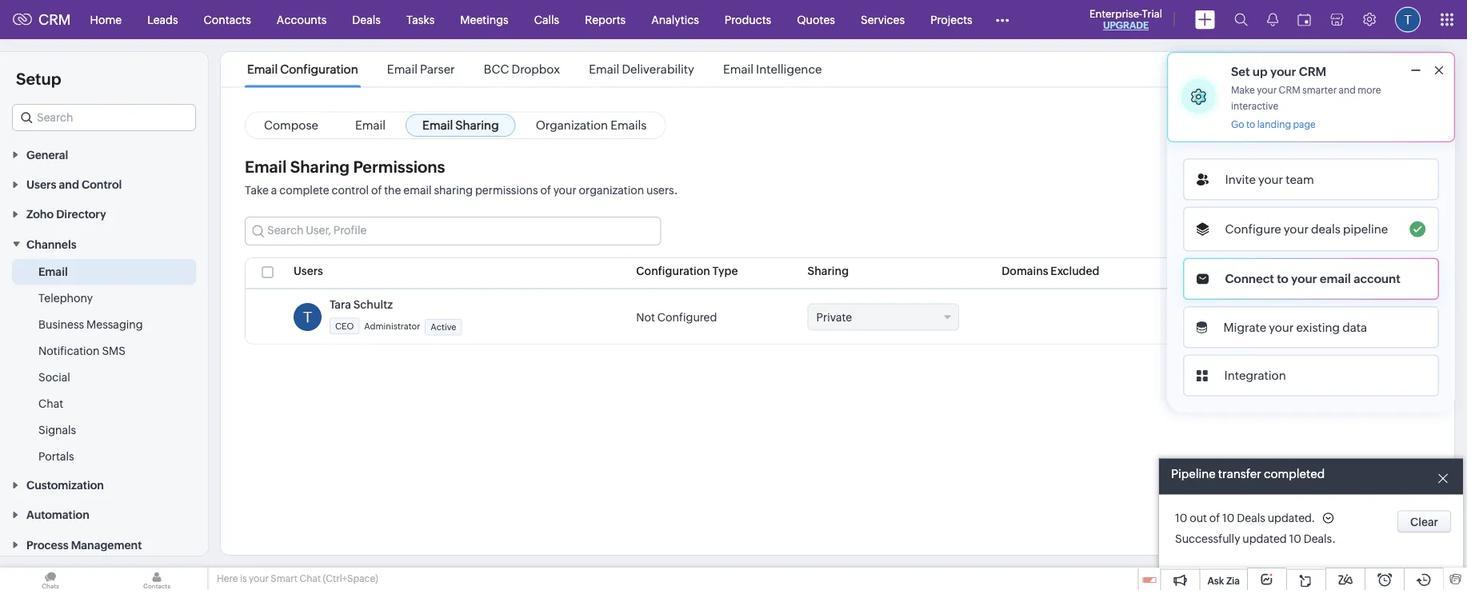 Task type: vqa. For each thing, say whether or not it's contained in the screenshot.
Domains
yes



Task type: describe. For each thing, give the bounding box(es) containing it.
(ctrl+space)
[[323, 574, 378, 584]]

deals
[[1311, 222, 1341, 236]]

users and control
[[26, 178, 122, 191]]

to inside set up your crm make your crm smarter and more interactive go to landing page
[[1247, 119, 1256, 130]]

deliverability
[[622, 62, 694, 76]]

zoho directory button
[[0, 199, 208, 229]]

home link
[[77, 0, 135, 39]]

email configuration
[[247, 62, 358, 76]]

with
[[1250, 265, 1274, 278]]

products link
[[712, 0, 784, 39]]

deals link
[[339, 0, 394, 39]]

control
[[332, 184, 369, 197]]

portals link
[[38, 448, 74, 464]]

sharing
[[434, 184, 473, 197]]

automation
[[26, 509, 89, 522]]

quotes link
[[784, 0, 848, 39]]

email for email deliverability
[[589, 62, 620, 76]]

user dp image
[[294, 303, 322, 331]]

active
[[431, 322, 456, 332]]

1 horizontal spatial deals
[[1237, 512, 1266, 525]]

pipeline
[[1343, 222, 1388, 236]]

0 horizontal spatial 10
[[1175, 512, 1188, 525]]

your left deals
[[1284, 222, 1309, 236]]

trial
[[1142, 8, 1163, 20]]

telephony link
[[38, 290, 93, 306]]

tasks
[[406, 13, 435, 26]]

successfully
[[1175, 533, 1241, 546]]

quotes
[[797, 13, 835, 26]]

email for email parser
[[387, 62, 418, 76]]

clear
[[1411, 516, 1439, 529]]

1 horizontal spatial 10
[[1223, 512, 1235, 525]]

reports
[[585, 13, 626, 26]]

landing
[[1258, 119, 1291, 130]]

directory
[[56, 208, 106, 221]]

1 vertical spatial crm
[[1299, 64, 1327, 78]]

list containing email configuration
[[233, 52, 837, 87]]

email for email configuration
[[247, 62, 278, 76]]

users for users
[[294, 265, 323, 278]]

users and control button
[[0, 169, 208, 199]]

domains excluded
[[1002, 265, 1100, 278]]

set up your crm make your crm smarter and more interactive go to landing page
[[1231, 64, 1381, 130]]

ceo
[[335, 321, 354, 331]]

1 vertical spatial configuration
[[636, 265, 710, 278]]

setup
[[16, 70, 61, 88]]

email deliverability
[[589, 62, 694, 76]]

2 horizontal spatial 10
[[1289, 533, 1302, 546]]

private
[[817, 311, 852, 323]]

contacts
[[204, 13, 251, 26]]

parser
[[420, 62, 455, 76]]

sharing for email sharing permissions
[[290, 158, 350, 176]]

email for the top the email link
[[355, 118, 386, 132]]

1 vertical spatial email link
[[38, 264, 68, 280]]

more
[[1358, 85, 1381, 96]]

preferences
[[1366, 225, 1427, 238]]

signals
[[38, 424, 76, 436]]

Other Modules field
[[986, 7, 1020, 32]]

shared
[[1210, 265, 1247, 278]]

compose link
[[247, 114, 335, 137]]

deals.
[[1304, 533, 1336, 546]]

social link
[[38, 369, 70, 385]]

calendar image
[[1298, 13, 1311, 26]]

configuration inside list
[[280, 62, 358, 76]]

general button
[[0, 139, 208, 169]]

make
[[1231, 85, 1255, 96]]

messaging
[[86, 318, 143, 331]]

transfer
[[1218, 467, 1262, 481]]

chat inside channels region
[[38, 397, 63, 410]]

not configured
[[636, 311, 717, 323]]

0 horizontal spatial deals
[[352, 13, 381, 26]]

email for email sharing permissions
[[245, 158, 287, 176]]

process management button
[[0, 530, 208, 560]]

accounts
[[277, 13, 327, 26]]

analytics
[[651, 13, 699, 26]]

the
[[384, 184, 401, 197]]

tasks link
[[394, 0, 447, 39]]

notification sms
[[38, 344, 126, 357]]

pipeline
[[1171, 467, 1216, 481]]

dropbox
[[512, 62, 560, 76]]

your right up
[[1271, 64, 1297, 78]]

zia
[[1227, 576, 1240, 587]]

email sharing permissions
[[245, 158, 445, 176]]

analytics link
[[639, 0, 712, 39]]

intelligence
[[756, 62, 822, 76]]

up
[[1253, 64, 1268, 78]]

your left organization
[[553, 184, 577, 197]]

connect
[[1225, 272, 1275, 286]]

search image
[[1235, 13, 1248, 26]]

pipeline transfer completed
[[1171, 467, 1325, 481]]

1 vertical spatial email
[[1320, 272, 1351, 286]]

your left the team at the right of page
[[1259, 172, 1284, 186]]

help
[[1402, 159, 1427, 172]]

0 horizontal spatial of
[[371, 184, 382, 197]]

reports link
[[572, 0, 639, 39]]

leads link
[[135, 0, 191, 39]]

email intelligence
[[723, 62, 822, 76]]

set
[[1231, 64, 1250, 78]]

take a complete control of the email sharing permissions of your organization users .
[[245, 184, 678, 197]]

configure
[[1225, 222, 1282, 236]]

chats image
[[0, 568, 101, 590]]

out
[[1190, 512, 1207, 525]]

emails shared with
[[1173, 265, 1274, 278]]

and inside dropdown button
[[59, 178, 79, 191]]

permissions
[[475, 184, 538, 197]]

channels region
[[0, 259, 208, 470]]

customization
[[26, 479, 104, 492]]

users for users and control
[[26, 178, 56, 191]]



Task type: locate. For each thing, give the bounding box(es) containing it.
email
[[403, 184, 432, 197], [1320, 272, 1351, 286]]

10 down updated.
[[1289, 533, 1302, 546]]

email down parser in the top left of the page
[[423, 118, 453, 132]]

email left account
[[1320, 272, 1351, 286]]

and up "zoho directory"
[[59, 178, 79, 191]]

updated.
[[1268, 512, 1315, 525]]

zoho
[[26, 208, 54, 221]]

calls link
[[521, 0, 572, 39]]

1 horizontal spatial to
[[1277, 272, 1289, 286]]

10 up successfully
[[1223, 512, 1235, 525]]

.
[[674, 184, 678, 197]]

channels
[[26, 238, 77, 251]]

of right the out
[[1210, 512, 1220, 525]]

email down channels
[[38, 265, 68, 278]]

of left the
[[371, 184, 382, 197]]

email for email sharing
[[423, 118, 453, 132]]

crm
[[38, 11, 71, 28], [1299, 64, 1327, 78], [1279, 85, 1301, 96]]

profile element
[[1386, 0, 1431, 39]]

0 vertical spatial email
[[403, 184, 432, 197]]

10 out of 10 deals updated.
[[1175, 512, 1315, 525]]

email right the
[[403, 184, 432, 197]]

email up email sharing permissions
[[355, 118, 386, 132]]

administrator
[[364, 321, 420, 331]]

0 vertical spatial chat
[[38, 397, 63, 410]]

none field up 'general' "dropdown button"
[[12, 104, 196, 131]]

and
[[1339, 85, 1356, 96], [59, 178, 79, 191]]

0 vertical spatial none field
[[12, 104, 196, 131]]

management
[[71, 539, 142, 552]]

emails right organization
[[611, 118, 647, 132]]

clear link
[[1398, 511, 1451, 533]]

0 vertical spatial sharing
[[455, 118, 499, 132]]

sms
[[102, 344, 126, 357]]

type
[[713, 265, 738, 278]]

profile image
[[1395, 7, 1421, 32]]

and inside set up your crm make your crm smarter and more interactive go to landing page
[[1339, 85, 1356, 96]]

permissions
[[353, 158, 445, 176]]

email for email intelligence
[[723, 62, 754, 76]]

go to landing page link
[[1231, 119, 1316, 131]]

0 horizontal spatial none field
[[12, 104, 196, 131]]

email down contacts link
[[247, 62, 278, 76]]

email link down channels
[[38, 264, 68, 280]]

successfully updated 10 deals.
[[1175, 533, 1336, 546]]

0 horizontal spatial email link
[[38, 264, 68, 280]]

1 horizontal spatial email
[[1320, 272, 1351, 286]]

configured
[[658, 311, 717, 323]]

sharing inside email sharing link
[[455, 118, 499, 132]]

emails left shared on the right top of the page
[[1173, 265, 1208, 278]]

email left parser in the top left of the page
[[387, 62, 418, 76]]

sharing down bcc
[[455, 118, 499, 132]]

general
[[26, 148, 68, 161]]

contacts image
[[106, 568, 207, 590]]

users
[[647, 184, 674, 197]]

email link up email sharing permissions
[[338, 114, 403, 137]]

signals element
[[1258, 0, 1288, 39]]

1 horizontal spatial configuration
[[636, 265, 710, 278]]

create menu element
[[1186, 0, 1225, 39]]

email deliverability link
[[587, 62, 697, 76]]

0 vertical spatial users
[[26, 178, 56, 191]]

organization
[[536, 118, 608, 132]]

configuration type
[[636, 265, 738, 278]]

1 horizontal spatial none field
[[245, 217, 661, 246]]

business messaging
[[38, 318, 143, 331]]

crm up the smarter
[[1299, 64, 1327, 78]]

chat
[[38, 397, 63, 410], [300, 574, 321, 584]]

None field
[[12, 104, 196, 131], [245, 217, 661, 246]]

0 horizontal spatial users
[[26, 178, 56, 191]]

email intelligence link
[[721, 62, 825, 76]]

none field down sharing
[[245, 217, 661, 246]]

0 vertical spatial and
[[1339, 85, 1356, 96]]

users up user dp icon
[[294, 265, 323, 278]]

0 vertical spatial email link
[[338, 114, 403, 137]]

1 horizontal spatial sharing
[[455, 118, 499, 132]]

1 vertical spatial and
[[59, 178, 79, 191]]

1 horizontal spatial chat
[[300, 574, 321, 584]]

Private field
[[808, 303, 959, 331]]

deals up successfully updated 10 deals.
[[1237, 512, 1266, 525]]

configuration down "accounts" link
[[280, 62, 358, 76]]

signals image
[[1267, 13, 1279, 26]]

crm left the smarter
[[1279, 85, 1301, 96]]

leads
[[147, 13, 178, 26]]

business messaging link
[[38, 316, 143, 332]]

automation button
[[0, 500, 208, 530]]

email up a
[[245, 158, 287, 176]]

0 horizontal spatial emails
[[611, 118, 647, 132]]

bcc
[[484, 62, 509, 76]]

0 horizontal spatial and
[[59, 178, 79, 191]]

enterprise-trial upgrade
[[1090, 8, 1163, 31]]

0 vertical spatial emails
[[611, 118, 647, 132]]

bcc dropbox link
[[481, 62, 563, 76]]

accounts link
[[264, 0, 339, 39]]

0 vertical spatial crm
[[38, 11, 71, 28]]

your right "is"
[[249, 574, 269, 584]]

ask zia
[[1208, 576, 1240, 587]]

1 vertical spatial sharing
[[290, 158, 350, 176]]

customization button
[[0, 470, 208, 500]]

page
[[1293, 119, 1316, 130]]

0 horizontal spatial email
[[403, 184, 432, 197]]

domains
[[1002, 265, 1049, 278]]

1 vertical spatial chat
[[300, 574, 321, 584]]

1 vertical spatial none field
[[245, 217, 661, 246]]

2 horizontal spatial sharing
[[808, 265, 849, 278]]

Search text field
[[13, 105, 195, 130]]

updated
[[1243, 533, 1287, 546]]

home
[[90, 13, 122, 26]]

search element
[[1225, 0, 1258, 39]]

email parser
[[387, 62, 455, 76]]

excluded
[[1051, 265, 1100, 278]]

10 left the out
[[1175, 512, 1188, 525]]

here
[[217, 574, 238, 584]]

calls
[[534, 13, 559, 26]]

chat right the smart
[[300, 574, 321, 584]]

a
[[271, 184, 277, 197]]

email inside channels region
[[38, 265, 68, 278]]

to right go
[[1247, 119, 1256, 130]]

contacts link
[[191, 0, 264, 39]]

integration
[[1225, 369, 1286, 383]]

0 horizontal spatial to
[[1247, 119, 1256, 130]]

1 vertical spatial emails
[[1173, 265, 1208, 278]]

enterprise-
[[1090, 8, 1142, 20]]

configuration
[[280, 62, 358, 76], [636, 265, 710, 278]]

upgrade
[[1103, 20, 1149, 31]]

connect to your email account
[[1225, 272, 1401, 286]]

2 vertical spatial sharing
[[808, 265, 849, 278]]

none field search
[[12, 104, 196, 131]]

1 vertical spatial users
[[294, 265, 323, 278]]

1 horizontal spatial and
[[1339, 85, 1356, 96]]

ask
[[1208, 576, 1224, 587]]

channels button
[[0, 229, 208, 259]]

0 horizontal spatial chat
[[38, 397, 63, 410]]

0 vertical spatial configuration
[[280, 62, 358, 76]]

your down up
[[1257, 85, 1277, 96]]

compose
[[264, 118, 318, 132]]

users
[[26, 178, 56, 191], [294, 265, 323, 278]]

0 horizontal spatial sharing
[[290, 158, 350, 176]]

services link
[[848, 0, 918, 39]]

your right migrate
[[1269, 320, 1294, 334]]

configuration up not configured
[[636, 265, 710, 278]]

1 vertical spatial to
[[1277, 272, 1289, 286]]

crm link
[[13, 11, 71, 28]]

of right permissions
[[540, 184, 551, 197]]

products
[[725, 13, 772, 26]]

your right the with
[[1291, 272, 1317, 286]]

1 vertical spatial deals
[[1237, 512, 1266, 525]]

1 horizontal spatial email link
[[338, 114, 403, 137]]

users inside dropdown button
[[26, 178, 56, 191]]

create menu image
[[1195, 10, 1215, 29]]

sharing up private on the bottom of page
[[808, 265, 849, 278]]

to right the with
[[1277, 272, 1289, 286]]

crm left home link
[[38, 11, 71, 28]]

services
[[861, 13, 905, 26]]

email sharing
[[423, 118, 499, 132]]

projects link
[[918, 0, 986, 39]]

0 vertical spatial deals
[[352, 13, 381, 26]]

organization emails
[[536, 118, 647, 132]]

1 horizontal spatial users
[[294, 265, 323, 278]]

email parser link
[[385, 62, 457, 76]]

tara schultz
[[330, 298, 393, 311]]

is
[[240, 574, 247, 584]]

email
[[247, 62, 278, 76], [387, 62, 418, 76], [589, 62, 620, 76], [723, 62, 754, 76], [355, 118, 386, 132], [423, 118, 453, 132], [245, 158, 287, 176], [38, 265, 68, 278]]

2 horizontal spatial of
[[1210, 512, 1220, 525]]

chat link
[[38, 396, 63, 412]]

deals left tasks "link"
[[352, 13, 381, 26]]

2 vertical spatial crm
[[1279, 85, 1301, 96]]

0 horizontal spatial configuration
[[280, 62, 358, 76]]

sharing for email sharing
[[455, 118, 499, 132]]

list
[[233, 52, 837, 87]]

chat down social link
[[38, 397, 63, 410]]

users up zoho at the top left of the page
[[26, 178, 56, 191]]

1 horizontal spatial of
[[540, 184, 551, 197]]

smarter
[[1303, 85, 1337, 96]]

and left more
[[1339, 85, 1356, 96]]

Search User, Profile text field
[[267, 224, 642, 238]]

sharing up complete
[[290, 158, 350, 176]]

email down reports link
[[589, 62, 620, 76]]

0 vertical spatial to
[[1247, 119, 1256, 130]]

take
[[245, 184, 269, 197]]

1 horizontal spatial emails
[[1173, 265, 1208, 278]]

tara
[[330, 298, 351, 311]]

email left intelligence
[[723, 62, 754, 76]]

none field search user, profile
[[245, 217, 661, 246]]

emails inside 'organization emails' link
[[611, 118, 647, 132]]

invite your team
[[1225, 172, 1314, 186]]



